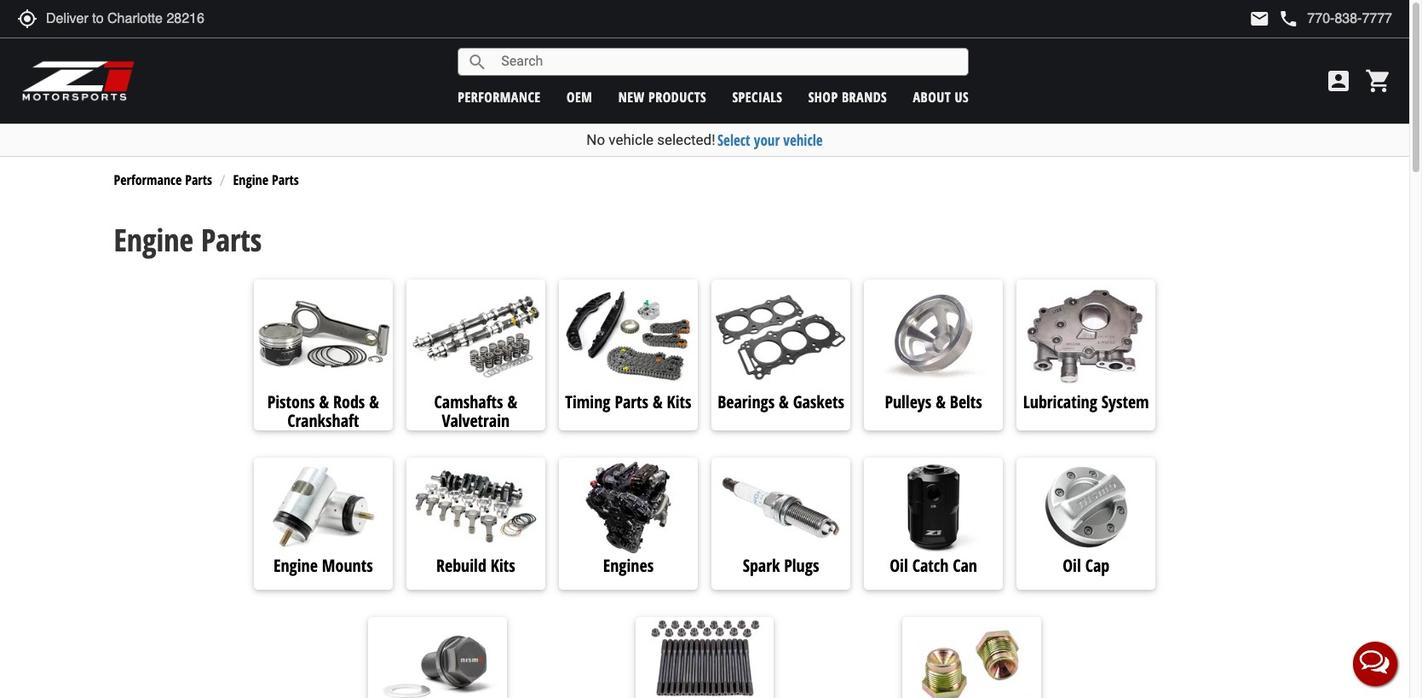 Task type: describe. For each thing, give the bounding box(es) containing it.
spark plugs
[[743, 554, 820, 577]]

about us link
[[913, 87, 969, 106]]

vehicle inside no vehicle selected! select your vehicle
[[609, 131, 654, 148]]

performance parts
[[114, 171, 212, 190]]

us
[[955, 87, 969, 106]]

oem link
[[567, 87, 593, 106]]

products
[[649, 87, 707, 106]]

new
[[619, 87, 645, 106]]

about us
[[913, 87, 969, 106]]

my_location
[[17, 9, 38, 29]]

cap
[[1086, 554, 1110, 577]]

your
[[754, 130, 780, 150]]

plugs
[[784, 554, 820, 577]]

gaskets
[[793, 391, 845, 414]]

oil cap link
[[1017, 554, 1156, 577]]

timing parts & kits link
[[559, 391, 698, 415]]

rebuild kits link
[[407, 554, 545, 577]]

catch
[[913, 554, 949, 577]]

1 vertical spatial engine
[[114, 219, 194, 261]]

performance link
[[458, 87, 541, 106]]

timing
[[565, 391, 611, 414]]

shop brands
[[809, 87, 888, 106]]

camshafts & valvetrain link
[[407, 391, 545, 432]]

brands
[[842, 87, 888, 106]]

engines
[[603, 554, 654, 577]]

account_box
[[1326, 67, 1353, 95]]

1 vertical spatial kits
[[491, 554, 515, 577]]

rebuild
[[436, 554, 487, 577]]

camshafts
[[434, 391, 503, 414]]

rods
[[333, 391, 365, 414]]

timing parts & kits
[[565, 391, 692, 414]]

shop
[[809, 87, 838, 106]]

& for camshafts
[[508, 391, 518, 414]]

account_box link
[[1321, 67, 1357, 95]]

& for pistons
[[319, 391, 329, 414]]

shopping_cart link
[[1361, 67, 1393, 95]]

mail phone
[[1250, 9, 1299, 29]]

& for pulleys
[[936, 391, 946, 414]]

oil for oil catch can
[[890, 554, 908, 577]]

belts
[[950, 391, 983, 414]]

rebuild kits
[[436, 554, 515, 577]]

pulleys & belts link
[[864, 391, 1003, 415]]

valvetrain
[[442, 409, 510, 432]]

pulleys
[[885, 391, 932, 414]]

oil catch can
[[890, 554, 978, 577]]

1 horizontal spatial kits
[[667, 391, 692, 414]]

about
[[913, 87, 951, 106]]

4 & from the left
[[653, 391, 663, 414]]

performance
[[114, 171, 182, 190]]

lubricating
[[1024, 391, 1098, 414]]

pistons & rods & crankshaft link
[[254, 391, 393, 432]]

0 vertical spatial engine parts
[[233, 171, 299, 190]]

pistons & rods & crankshaft
[[267, 391, 379, 432]]

parts for timing parts & kits link
[[615, 391, 649, 414]]



Task type: locate. For each thing, give the bounding box(es) containing it.
& right rods
[[369, 391, 379, 414]]

1 horizontal spatial vehicle
[[784, 130, 823, 150]]

0 vertical spatial kits
[[667, 391, 692, 414]]

oil
[[890, 554, 908, 577], [1063, 554, 1082, 577]]

pistons
[[267, 391, 315, 414]]

oil for oil cap
[[1063, 554, 1082, 577]]

2 oil from the left
[[1063, 554, 1082, 577]]

mounts
[[322, 554, 373, 577]]

engine parts link
[[233, 171, 299, 190]]

2 horizontal spatial engine
[[274, 554, 318, 577]]

parts
[[185, 171, 212, 190], [272, 171, 299, 190], [201, 219, 262, 261], [615, 391, 649, 414]]

1 vertical spatial engine parts
[[114, 219, 262, 261]]

mail
[[1250, 9, 1270, 29]]

6 & from the left
[[936, 391, 946, 414]]

crankshaft
[[287, 409, 359, 432]]

lubricating system
[[1024, 391, 1150, 414]]

vehicle right no
[[609, 131, 654, 148]]

parts for performance parts link
[[185, 171, 212, 190]]

specials link
[[733, 87, 783, 106]]

lubricating system link
[[1017, 391, 1156, 415]]

& for bearings
[[779, 391, 789, 414]]

phone link
[[1279, 9, 1393, 29]]

shop brands link
[[809, 87, 888, 106]]

vehicle
[[784, 130, 823, 150], [609, 131, 654, 148]]

engine mounts link
[[254, 554, 393, 577]]

no
[[587, 131, 605, 148]]

spark plugs link
[[712, 554, 851, 577]]

2 vertical spatial engine
[[274, 554, 318, 577]]

selected!
[[657, 131, 716, 148]]

engines link
[[559, 554, 698, 577]]

select
[[718, 130, 751, 150]]

& right camshafts
[[508, 391, 518, 414]]

& left rods
[[319, 391, 329, 414]]

oem
[[567, 87, 593, 106]]

performance parts link
[[114, 171, 212, 190]]

5 & from the left
[[779, 391, 789, 414]]

0 horizontal spatial kits
[[491, 554, 515, 577]]

oil cap
[[1063, 554, 1110, 577]]

bearings & gaskets link
[[712, 391, 851, 415]]

parts for engine parts link
[[272, 171, 299, 190]]

system
[[1102, 391, 1150, 414]]

kits right rebuild
[[491, 554, 515, 577]]

kits left bearings
[[667, 391, 692, 414]]

1 horizontal spatial engine
[[233, 171, 269, 190]]

kits
[[667, 391, 692, 414], [491, 554, 515, 577]]

Search search field
[[488, 49, 969, 75]]

engine
[[233, 171, 269, 190], [114, 219, 194, 261], [274, 554, 318, 577]]

1 oil from the left
[[890, 554, 908, 577]]

phone
[[1279, 9, 1299, 29]]

new products link
[[619, 87, 707, 106]]

camshafts & valvetrain
[[434, 391, 518, 432]]

engine parts
[[233, 171, 299, 190], [114, 219, 262, 261]]

new products
[[619, 87, 707, 106]]

& inside camshafts & valvetrain
[[508, 391, 518, 414]]

&
[[319, 391, 329, 414], [369, 391, 379, 414], [508, 391, 518, 414], [653, 391, 663, 414], [779, 391, 789, 414], [936, 391, 946, 414]]

oil left catch
[[890, 554, 908, 577]]

bearings
[[718, 391, 775, 414]]

oil left "cap"
[[1063, 554, 1082, 577]]

3 & from the left
[[508, 391, 518, 414]]

search
[[467, 52, 488, 72]]

mail link
[[1250, 9, 1270, 29]]

engine for engine parts link
[[233, 171, 269, 190]]

vehicle right "your" on the top of the page
[[784, 130, 823, 150]]

select your vehicle link
[[718, 130, 823, 150]]

0 horizontal spatial vehicle
[[609, 131, 654, 148]]

0 vertical spatial engine
[[233, 171, 269, 190]]

z1 motorsports logo image
[[21, 60, 136, 102]]

engine for engine mounts "link"
[[274, 554, 318, 577]]

shopping_cart
[[1366, 67, 1393, 95]]

performance
[[458, 87, 541, 106]]

no vehicle selected! select your vehicle
[[587, 130, 823, 150]]

& left belts
[[936, 391, 946, 414]]

bearings & gaskets
[[718, 391, 845, 414]]

1 & from the left
[[319, 391, 329, 414]]

spark
[[743, 554, 780, 577]]

can
[[953, 554, 978, 577]]

& right timing
[[653, 391, 663, 414]]

0 horizontal spatial oil
[[890, 554, 908, 577]]

pulleys & belts
[[885, 391, 983, 414]]

& left gaskets
[[779, 391, 789, 414]]

engine mounts
[[274, 554, 373, 577]]

1 horizontal spatial oil
[[1063, 554, 1082, 577]]

2 & from the left
[[369, 391, 379, 414]]

specials
[[733, 87, 783, 106]]

oil catch can link
[[864, 554, 1003, 577]]

0 horizontal spatial engine
[[114, 219, 194, 261]]



Task type: vqa. For each thing, say whether or not it's contained in the screenshot.
'min' number field
no



